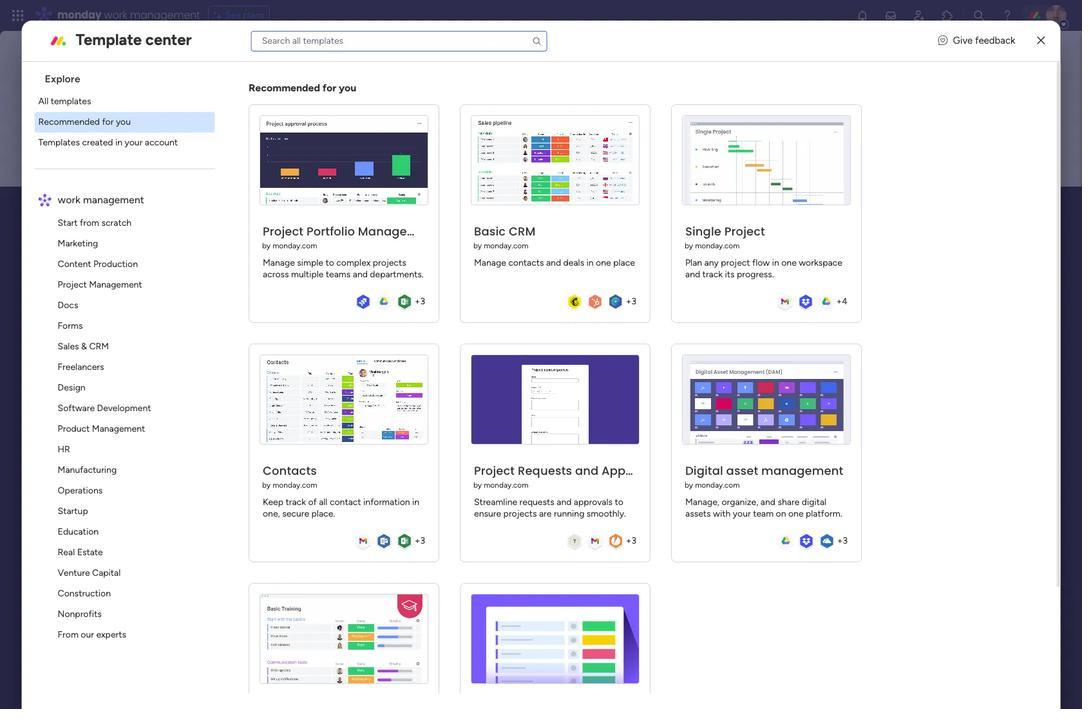 Task type: locate. For each thing, give the bounding box(es) containing it.
by up streamline
[[473, 481, 482, 490]]

place.
[[311, 509, 335, 520]]

0 horizontal spatial track
[[285, 497, 306, 508]]

and up team
[[760, 497, 775, 508]]

track inside keep track of all contact information in one, secure place.
[[285, 497, 306, 508]]

project up project
[[724, 223, 765, 239]]

nonprofits
[[58, 609, 102, 620]]

0 horizontal spatial to
[[325, 257, 334, 268]]

1 vertical spatial work
[[58, 194, 81, 206]]

by up keep
[[262, 481, 270, 490]]

monday.com down basic
[[484, 241, 528, 250]]

0 vertical spatial from
[[80, 218, 99, 229]]

manage down basic crm by monday.com
[[474, 257, 506, 268]]

0 vertical spatial templates
[[51, 96, 91, 107]]

projects up departments.
[[373, 257, 406, 268]]

to up teams
[[325, 257, 334, 268]]

management for monday
[[130, 8, 200, 23]]

crm inside work management templates element
[[89, 341, 109, 352]]

1 horizontal spatial work
[[104, 8, 127, 23]]

contact
[[330, 497, 361, 508]]

in inside "explore" element
[[115, 137, 122, 148]]

+ for basic crm
[[626, 296, 631, 307]]

one left place
[[596, 257, 611, 268]]

monday.com inside basic crm by monday.com
[[484, 241, 528, 250]]

1 vertical spatial recommended
[[38, 117, 100, 128]]

templates down explore
[[51, 96, 91, 107]]

project down content
[[58, 280, 87, 291]]

plan any project flow in one workspace and track its progress.
[[685, 257, 842, 280]]

2 vertical spatial management
[[92, 424, 145, 435]]

+ 3 for project requests and approvals
[[626, 536, 636, 547]]

management down the production
[[89, 280, 142, 291]]

with
[[713, 509, 731, 520]]

0 vertical spatial crm
[[509, 223, 535, 239]]

teams
[[326, 269, 350, 280]]

in
[[115, 137, 122, 148], [586, 257, 593, 268], [772, 257, 779, 268], [170, 305, 179, 319], [412, 497, 419, 508]]

0 vertical spatial track
[[702, 269, 723, 280]]

1 vertical spatial from
[[103, 338, 125, 350]]

organize,
[[722, 497, 758, 508]]

management up departments.
[[358, 223, 438, 239]]

1 horizontal spatial templates
[[128, 338, 174, 350]]

keep
[[263, 497, 283, 508]]

and inside streamline requests and approvals to ensure projects are running smoothly.
[[556, 497, 571, 508]]

by inside single project by monday.com
[[685, 241, 693, 250]]

your down organize,
[[733, 509, 751, 520]]

and inside manage, organize, and share digital assets with your team on one platform.
[[760, 497, 775, 508]]

see
[[225, 10, 241, 21]]

1 vertical spatial recommended for you
[[38, 117, 131, 128]]

you inside "explore" element
[[116, 117, 131, 128]]

3
[[420, 296, 425, 307], [631, 296, 636, 307], [420, 536, 425, 547], [631, 536, 636, 547], [843, 536, 848, 547]]

work up template
[[104, 8, 127, 23]]

approvals
[[574, 497, 612, 508]]

templates down the you have 0 boards in this workspace at left top
[[128, 338, 174, 350]]

streamline requests and approvals to ensure projects are running smoothly.
[[474, 497, 626, 520]]

requests
[[518, 463, 572, 479]]

your left account
[[125, 137, 143, 148]]

work inside template center dialog
[[58, 194, 81, 206]]

monday.com up streamline
[[484, 481, 528, 490]]

content
[[58, 259, 91, 270]]

2 manage from the left
[[474, 257, 506, 268]]

see plans button
[[208, 6, 270, 25]]

+ for digital asset management
[[837, 536, 843, 547]]

recommended for you
[[248, 82, 356, 94], [38, 117, 131, 128]]

1 horizontal spatial you
[[339, 82, 356, 94]]

project inside the project portfolio management by monday.com
[[263, 223, 303, 239]]

in left the this
[[170, 305, 179, 319]]

1 vertical spatial management
[[89, 280, 142, 291]]

list box containing explore
[[27, 62, 228, 694]]

recommended inside "explore" element
[[38, 117, 100, 128]]

departments.
[[370, 269, 423, 280]]

team
[[753, 509, 774, 520]]

workspace up + 4
[[799, 257, 842, 268]]

crm down virtual pet game field
[[509, 223, 535, 239]]

content production
[[58, 259, 138, 270]]

marketing
[[58, 238, 98, 249]]

management up scratch
[[83, 194, 144, 206]]

description button
[[147, 221, 662, 237]]

hr
[[58, 444, 70, 455]]

management down development
[[92, 424, 145, 435]]

by down basic
[[473, 241, 482, 250]]

track down any
[[702, 269, 723, 280]]

one right flow
[[781, 257, 796, 268]]

manage inside manage simple to complex projects across multiple teams and departments.
[[263, 257, 295, 268]]

0 vertical spatial management
[[130, 8, 200, 23]]

1 vertical spatial templates
[[128, 338, 174, 350]]

management up center
[[130, 8, 200, 23]]

projects down requests
[[503, 509, 537, 520]]

product management
[[58, 424, 145, 435]]

+ 3 for digital asset management
[[837, 536, 848, 547]]

from right start
[[80, 218, 99, 229]]

0 horizontal spatial from
[[80, 218, 99, 229]]

1 horizontal spatial your
[[733, 509, 751, 520]]

all templates
[[38, 96, 91, 107]]

portfolio
[[306, 223, 355, 239]]

your inside manage, organize, and share digital assets with your team on one platform.
[[733, 509, 751, 520]]

1 horizontal spatial projects
[[503, 509, 537, 520]]

project for management
[[58, 280, 87, 291]]

0 vertical spatial your
[[125, 137, 143, 148]]

0 horizontal spatial crm
[[89, 341, 109, 352]]

management inside digital asset management by monday.com
[[761, 463, 843, 479]]

1 vertical spatial projects
[[503, 509, 537, 520]]

0 horizontal spatial recommended
[[38, 117, 100, 128]]

boards right 0
[[132, 305, 167, 319]]

start from scratch
[[58, 218, 131, 229]]

1 vertical spatial workspace
[[204, 305, 260, 319]]

to inside streamline requests and approvals to ensure projects are running smoothly.
[[615, 497, 623, 508]]

and up approvals
[[575, 463, 598, 479]]

plans
[[243, 10, 264, 21]]

manufacturing
[[58, 465, 117, 476]]

monday.com inside contacts by monday.com
[[272, 481, 317, 490]]

one for basic crm
[[596, 257, 611, 268]]

in for manage contacts and deals in one place
[[586, 257, 593, 268]]

help image
[[1001, 9, 1014, 22]]

project requests and approvals by monday.com
[[473, 463, 662, 490]]

crm right & at the left top of the page
[[89, 341, 109, 352]]

monday.com up simple
[[272, 241, 317, 250]]

0 vertical spatial recommended for you
[[248, 82, 356, 94]]

to
[[325, 257, 334, 268], [615, 497, 623, 508]]

project inside work management templates element
[[58, 280, 87, 291]]

inbox image
[[884, 9, 897, 22]]

0 vertical spatial for
[[322, 82, 336, 94]]

+ for contacts
[[414, 536, 420, 547]]

in inside plan any project flow in one workspace and track its progress.
[[772, 257, 779, 268]]

by inside basic crm by monday.com
[[473, 241, 482, 250]]

on
[[776, 509, 786, 520]]

1 horizontal spatial for
[[322, 82, 336, 94]]

platform.
[[806, 509, 842, 520]]

monday.com inside digital asset management by monday.com
[[695, 481, 740, 490]]

1 horizontal spatial track
[[702, 269, 723, 280]]

1 vertical spatial boards
[[132, 305, 167, 319]]

1 vertical spatial track
[[285, 497, 306, 508]]

0 vertical spatial management
[[358, 223, 438, 239]]

1 manage from the left
[[263, 257, 295, 268]]

sales
[[58, 341, 79, 352]]

have
[[94, 305, 118, 319]]

project inside single project by monday.com
[[724, 223, 765, 239]]

give feedback
[[953, 35, 1016, 47]]

and left deals on the top
[[546, 257, 561, 268]]

1 vertical spatial you
[[116, 117, 131, 128]]

james peterson image
[[1046, 5, 1067, 26]]

from our experts
[[58, 630, 126, 641]]

0 vertical spatial workspace
[[799, 257, 842, 268]]

1 horizontal spatial from
[[103, 338, 125, 350]]

0 vertical spatial projects
[[373, 257, 406, 268]]

crm
[[509, 223, 535, 239], [89, 341, 109, 352]]

in right the information
[[412, 497, 419, 508]]

monday.com up any
[[695, 241, 740, 250]]

and down complex
[[353, 269, 368, 280]]

simple
[[297, 257, 323, 268]]

1 vertical spatial your
[[733, 509, 751, 520]]

notifications image
[[856, 9, 869, 22]]

explore heading
[[35, 62, 228, 91]]

1 horizontal spatial manage
[[474, 257, 506, 268]]

by down digital
[[685, 481, 693, 490]]

close image
[[1037, 36, 1045, 46]]

forms
[[58, 321, 83, 332]]

0 vertical spatial to
[[325, 257, 334, 268]]

assets
[[685, 509, 711, 520]]

monday.com
[[272, 241, 317, 250], [484, 241, 528, 250], [695, 241, 740, 250], [272, 481, 317, 490], [484, 481, 528, 490], [695, 481, 740, 490]]

by inside project requests and approvals by monday.com
[[473, 481, 482, 490]]

and inside project requests and approvals by monday.com
[[575, 463, 598, 479]]

project up streamline
[[474, 463, 515, 479]]

virtual pet game
[[151, 192, 321, 221]]

none search field inside template center dialog
[[251, 31, 547, 51]]

+
[[414, 296, 420, 307], [626, 296, 631, 307], [836, 296, 842, 307], [414, 536, 420, 547], [626, 536, 631, 547], [837, 536, 843, 547]]

and down plan
[[685, 269, 700, 280]]

project down the game
[[263, 223, 303, 239]]

work up start
[[58, 194, 81, 206]]

4
[[842, 296, 848, 307]]

manage up "across"
[[263, 257, 295, 268]]

by up "across"
[[262, 241, 270, 250]]

0 horizontal spatial workspace
[[204, 305, 260, 319]]

1 vertical spatial for
[[102, 117, 114, 128]]

track up secure
[[285, 497, 306, 508]]

1 horizontal spatial recommended for you
[[248, 82, 356, 94]]

management
[[358, 223, 438, 239], [89, 280, 142, 291], [92, 424, 145, 435]]

monday.com down digital
[[695, 481, 740, 490]]

0 horizontal spatial your
[[125, 137, 143, 148]]

3 for project portfolio management
[[420, 296, 425, 307]]

in for plan any project flow in one workspace and track its progress.
[[772, 257, 779, 268]]

list box inside template center dialog
[[27, 62, 228, 694]]

in right deals on the top
[[586, 257, 593, 268]]

asset
[[726, 463, 758, 479]]

boards right recent
[[108, 269, 139, 281]]

in right "created" on the top left of the page
[[115, 137, 122, 148]]

from inside work management templates element
[[80, 218, 99, 229]]

workspace down permissions
[[204, 305, 260, 319]]

None search field
[[251, 31, 547, 51]]

to up smoothly.
[[615, 497, 623, 508]]

+ 3
[[414, 296, 425, 307], [626, 296, 636, 307], [414, 536, 425, 547], [626, 536, 636, 547], [837, 536, 848, 547]]

management up digital
[[761, 463, 843, 479]]

0 vertical spatial recommended
[[248, 82, 320, 94]]

1 horizontal spatial recommended
[[248, 82, 320, 94]]

recommended
[[248, 82, 320, 94], [38, 117, 100, 128]]

0 vertical spatial boards
[[108, 269, 139, 281]]

templates inside button
[[128, 338, 174, 350]]

0 horizontal spatial you
[[116, 117, 131, 128]]

from
[[58, 630, 78, 641]]

project for requests
[[474, 463, 515, 479]]

0
[[121, 305, 129, 319]]

add
[[82, 338, 101, 350]]

estate
[[77, 548, 103, 559]]

one inside plan any project flow in one workspace and track its progress.
[[781, 257, 796, 268]]

product
[[58, 424, 90, 435]]

0 horizontal spatial recommended for you
[[38, 117, 131, 128]]

projects
[[373, 257, 406, 268], [503, 509, 537, 520]]

deals
[[563, 257, 584, 268]]

and for project
[[575, 463, 598, 479]]

manage,
[[685, 497, 719, 508]]

v2 user feedback image
[[938, 34, 948, 48]]

explore element
[[35, 91, 228, 153]]

from right add
[[103, 338, 125, 350]]

0 horizontal spatial manage
[[263, 257, 295, 268]]

0 horizontal spatial for
[[102, 117, 114, 128]]

ensure
[[474, 509, 501, 520]]

+ for project portfolio management
[[414, 296, 420, 307]]

workspace for plan any project flow in one workspace and track its progress.
[[799, 257, 842, 268]]

0 horizontal spatial templates
[[51, 96, 91, 107]]

0 horizontal spatial work
[[58, 194, 81, 206]]

and for manage,
[[760, 497, 775, 508]]

digital asset management by monday.com
[[685, 463, 843, 490]]

management for product management
[[92, 424, 145, 435]]

+ 3 for basic crm
[[626, 296, 636, 307]]

one down share
[[788, 509, 803, 520]]

apps image
[[941, 9, 954, 22]]

1 vertical spatial to
[[615, 497, 623, 508]]

to inside manage simple to complex projects across multiple teams and departments.
[[325, 257, 334, 268]]

select product image
[[12, 9, 24, 22]]

1 horizontal spatial to
[[615, 497, 623, 508]]

manage
[[263, 257, 295, 268], [474, 257, 506, 268]]

2 vertical spatial management
[[761, 463, 843, 479]]

monday.com down contacts
[[272, 481, 317, 490]]

1 vertical spatial crm
[[89, 341, 109, 352]]

1 horizontal spatial crm
[[509, 223, 535, 239]]

single
[[685, 223, 721, 239]]

by up plan
[[685, 241, 693, 250]]

project inside project requests and approvals by monday.com
[[474, 463, 515, 479]]

in for you have 0 boards in this workspace
[[170, 305, 179, 319]]

start
[[58, 218, 78, 229]]

+ 4
[[836, 296, 848, 307]]

management for project management
[[89, 280, 142, 291]]

1 horizontal spatial workspace
[[799, 257, 842, 268]]

0 horizontal spatial projects
[[373, 257, 406, 268]]

monday.com inside the project portfolio management by monday.com
[[272, 241, 317, 250]]

from inside button
[[103, 338, 125, 350]]

docs
[[58, 300, 78, 311]]

its
[[725, 269, 735, 280]]

and up running
[[556, 497, 571, 508]]

in right flow
[[772, 257, 779, 268]]

list box
[[27, 62, 228, 694]]

give feedback link
[[938, 34, 1016, 48]]

workspace inside plan any project flow in one workspace and track its progress.
[[799, 257, 842, 268]]

work
[[104, 8, 127, 23], [58, 194, 81, 206]]



Task type: vqa. For each thing, say whether or not it's contained in the screenshot.


Task type: describe. For each thing, give the bounding box(es) containing it.
templates inside "explore" element
[[51, 96, 91, 107]]

3 for digital asset management
[[843, 536, 848, 547]]

by inside digital asset management by monday.com
[[685, 481, 693, 490]]

3 for project requests and approvals
[[631, 536, 636, 547]]

manage, organize, and share digital assets with your team on one platform.
[[685, 497, 842, 520]]

experts
[[96, 630, 126, 641]]

+ for project requests and approvals
[[626, 536, 631, 547]]

all
[[319, 497, 327, 508]]

requests
[[519, 497, 554, 508]]

share
[[778, 497, 799, 508]]

+ for single project
[[836, 296, 842, 307]]

basic
[[474, 223, 506, 239]]

management for digital
[[761, 463, 843, 479]]

manage for project
[[263, 257, 295, 268]]

scratch
[[101, 218, 131, 229]]

projects inside manage simple to complex projects across multiple teams and departments.
[[373, 257, 406, 268]]

monday
[[57, 8, 102, 23]]

add from templates
[[82, 338, 174, 350]]

you
[[72, 305, 91, 319]]

real estate
[[58, 548, 103, 559]]

templates
[[38, 137, 80, 148]]

3 for basic crm
[[631, 296, 636, 307]]

contacts
[[508, 257, 544, 268]]

contacts
[[263, 463, 317, 479]]

in inside keep track of all contact information in one, secure place.
[[412, 497, 419, 508]]

feedback
[[975, 35, 1016, 47]]

Search all templates search field
[[251, 31, 547, 51]]

contacts by monday.com
[[262, 463, 317, 490]]

created
[[82, 137, 113, 148]]

flow
[[752, 257, 770, 268]]

progress.
[[737, 269, 774, 280]]

plan
[[685, 257, 702, 268]]

project for portfolio
[[263, 223, 303, 239]]

+ 3 for project portfolio management
[[414, 296, 425, 307]]

track inside plan any project flow in one workspace and track its progress.
[[702, 269, 723, 280]]

search image
[[532, 36, 542, 46]]

+ 3 for contacts
[[414, 536, 425, 547]]

0 vertical spatial you
[[339, 82, 356, 94]]

pet
[[222, 192, 253, 221]]

1 vertical spatial management
[[83, 194, 144, 206]]

manage for basic
[[474, 257, 506, 268]]

templates created in your account
[[38, 137, 178, 148]]

your inside "explore" element
[[125, 137, 143, 148]]

design
[[58, 383, 85, 394]]

account
[[145, 137, 178, 148]]

crm inside basic crm by monday.com
[[509, 223, 535, 239]]

education
[[58, 527, 99, 538]]

template
[[76, 30, 142, 49]]

description
[[214, 223, 260, 234]]

one,
[[263, 509, 280, 520]]

startup
[[58, 506, 88, 517]]

by inside contacts by monday.com
[[262, 481, 270, 490]]

one inside manage, organize, and share digital assets with your team on one platform.
[[788, 509, 803, 520]]

digital
[[802, 497, 826, 508]]

manage contacts and deals in one place
[[474, 257, 635, 268]]

secure
[[282, 509, 309, 520]]

invite members image
[[913, 9, 926, 22]]

venture
[[58, 568, 90, 579]]

project portfolio management by monday.com
[[262, 223, 438, 250]]

recent
[[72, 269, 105, 281]]

monday.com inside project requests and approvals by monday.com
[[484, 481, 528, 490]]

and inside plan any project flow in one workspace and track its progress.
[[685, 269, 700, 280]]

our
[[81, 630, 94, 641]]

from for start
[[80, 218, 99, 229]]

center
[[145, 30, 192, 49]]

for inside "explore" element
[[102, 117, 114, 128]]

projects inside streamline requests and approvals to ensure projects are running smoothly.
[[503, 509, 537, 520]]

running
[[554, 509, 584, 520]]

monday.com inside single project by monday.com
[[695, 241, 740, 250]]

and for manage
[[546, 257, 561, 268]]

game
[[258, 192, 321, 221]]

add from templates button
[[72, 331, 184, 357]]

permissions
[[213, 269, 268, 281]]

multiple
[[291, 269, 323, 280]]

work management
[[58, 194, 144, 206]]

Virtual Pet Game field
[[148, 192, 903, 221]]

search everything image
[[973, 9, 986, 22]]

&
[[81, 341, 87, 352]]

give
[[953, 35, 973, 47]]

venture capital
[[58, 568, 121, 579]]

capital
[[92, 568, 121, 579]]

you have 0 boards in this workspace
[[72, 305, 260, 319]]

and inside manage simple to complex projects across multiple teams and departments.
[[353, 269, 368, 280]]

sales & crm
[[58, 341, 109, 352]]

and for streamline
[[556, 497, 571, 508]]

one for single project
[[781, 257, 796, 268]]

manage simple to complex projects across multiple teams and departments.
[[263, 257, 423, 280]]

any
[[704, 257, 719, 268]]

project
[[721, 257, 750, 268]]

place
[[613, 257, 635, 268]]

template center dialog
[[22, 21, 1061, 710]]

basic crm by monday.com
[[473, 223, 535, 250]]

this
[[182, 305, 201, 319]]

software development
[[58, 403, 151, 414]]

workspace for you have 0 boards in this workspace
[[204, 305, 260, 319]]

explore
[[45, 73, 80, 85]]

digital
[[685, 463, 723, 479]]

0 vertical spatial work
[[104, 8, 127, 23]]

work management templates element
[[35, 213, 228, 646]]

by inside the project portfolio management by monday.com
[[262, 241, 270, 250]]

construction
[[58, 589, 111, 600]]

are
[[539, 509, 551, 520]]

real
[[58, 548, 75, 559]]

single project by monday.com
[[685, 223, 765, 250]]

smoothly.
[[586, 509, 626, 520]]

of
[[308, 497, 316, 508]]

from for add
[[103, 338, 125, 350]]

keep track of all contact information in one, secure place.
[[263, 497, 419, 520]]

operations
[[58, 486, 103, 497]]

recommended for you inside "explore" element
[[38, 117, 131, 128]]

3 for contacts
[[420, 536, 425, 547]]

complex
[[336, 257, 370, 268]]

management inside the project portfolio management by monday.com
[[358, 223, 438, 239]]

virtual
[[151, 192, 217, 221]]

monday work management
[[57, 8, 200, 23]]

information
[[363, 497, 410, 508]]



